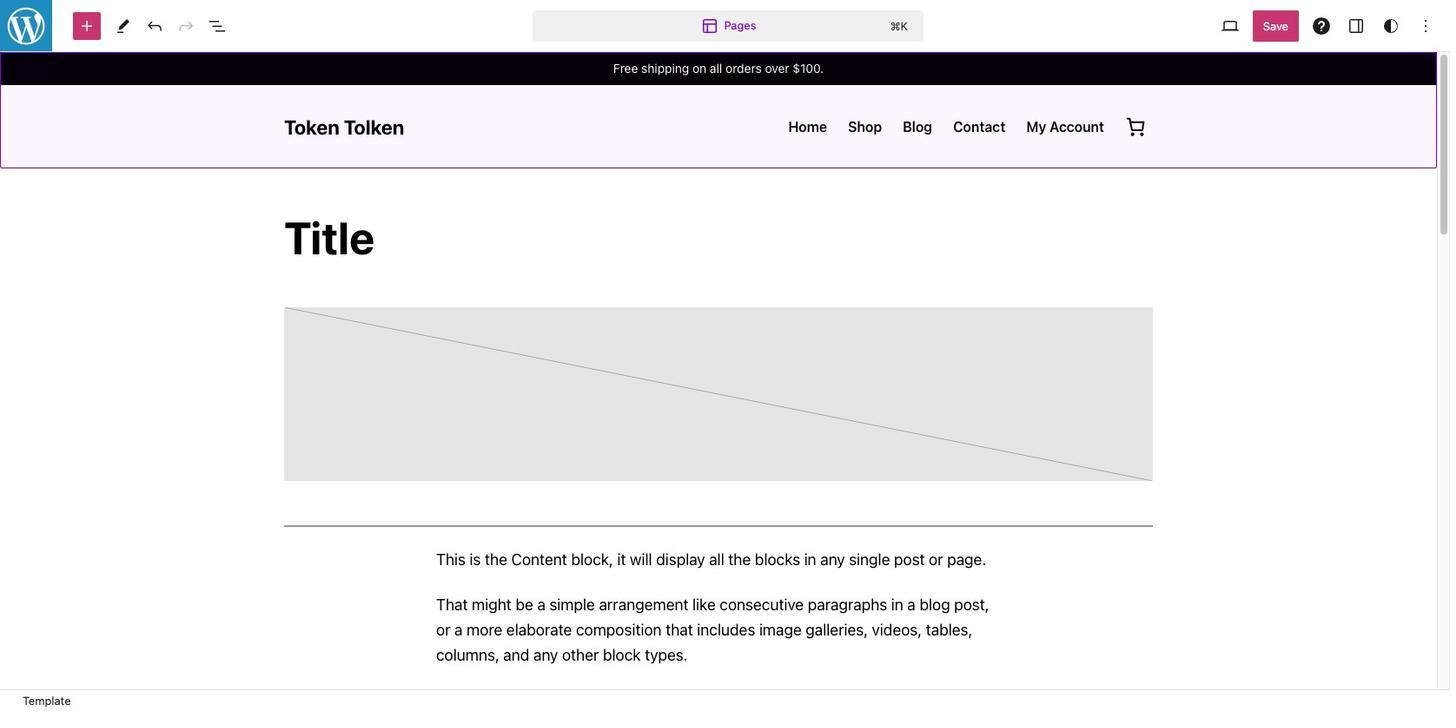 Task type: vqa. For each thing, say whether or not it's contained in the screenshot.
View icon
yes



Task type: describe. For each thing, give the bounding box(es) containing it.
save button
[[1253, 10, 1299, 41]]

settings image
[[1346, 15, 1367, 36]]

template
[[23, 694, 71, 708]]

editor top bar region
[[0, 0, 1450, 52]]

redo image
[[176, 15, 196, 36]]

⌘k
[[891, 19, 908, 33]]



Task type: locate. For each thing, give the bounding box(es) containing it.
save
[[1263, 19, 1289, 33]]

tools image
[[113, 15, 134, 36]]

pages
[[724, 18, 756, 32]]

help image
[[1311, 15, 1332, 36]]

options image
[[1416, 15, 1436, 36]]

site icon image
[[0, 0, 54, 53]]

view image
[[1220, 15, 1241, 36]]

toggle block inserter image
[[76, 15, 97, 36]]

list view image
[[207, 15, 228, 36]]

styles image
[[1381, 15, 1402, 36]]

undo image
[[144, 15, 165, 36]]



